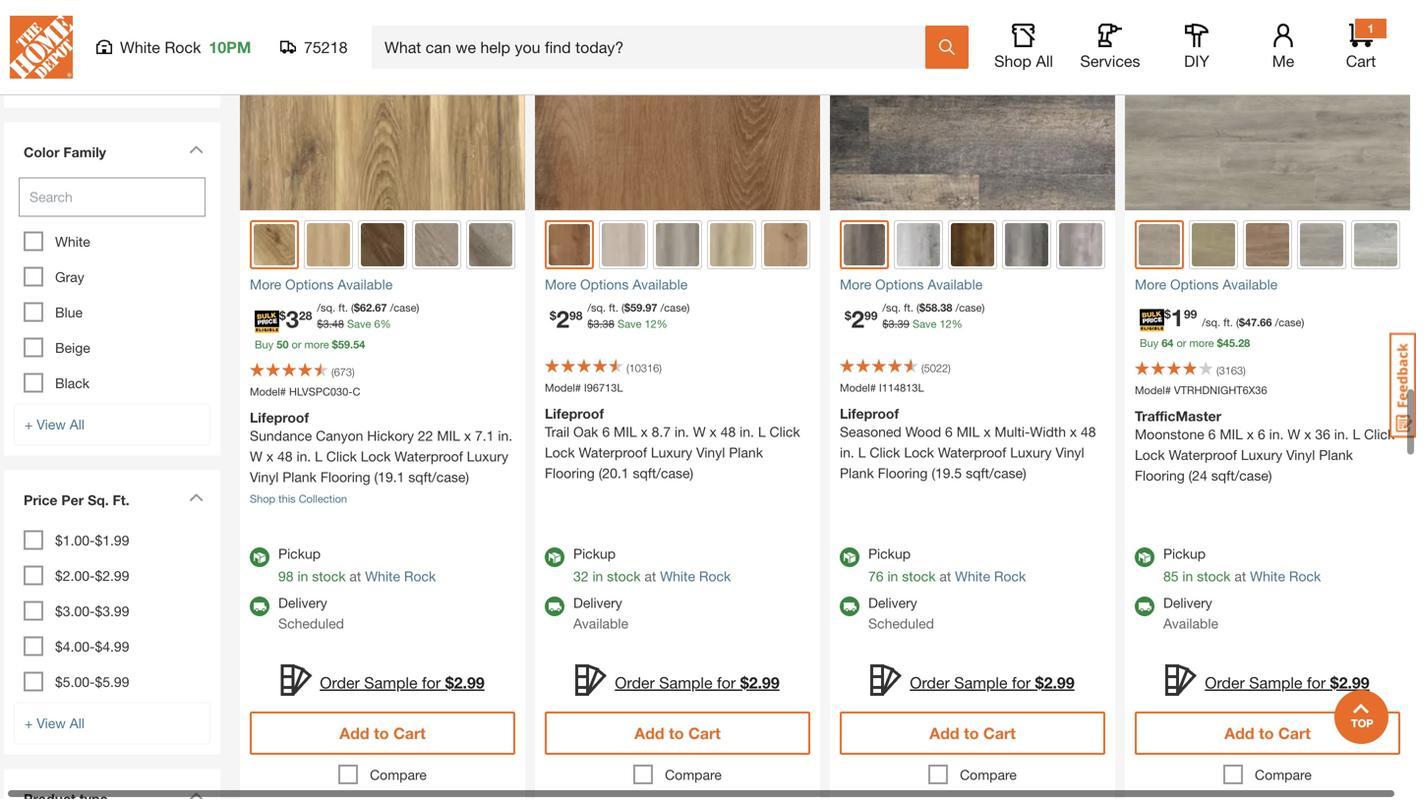 Task type: vqa. For each thing, say whether or not it's contained in the screenshot.
the in. in the "Lifeproof Seasoned Wood 6 MIL x Multi-Width x 48 in. L Click Lock Waterproof Luxury Vinyl Plank Flooring (19.5 sqft/case)"
yes



Task type: locate. For each thing, give the bounding box(es) containing it.
waterproof down 22
[[395, 449, 463, 465]]

pickup for 76
[[869, 546, 911, 562]]

1 add from the left
[[340, 725, 370, 743]]

38 up the i96713l at the left top
[[603, 318, 615, 331]]

76
[[869, 569, 884, 585]]

2 stock from the left
[[607, 569, 641, 585]]

0 horizontal spatial scheduled
[[278, 616, 344, 632]]

model# hlvspc030-c
[[250, 386, 361, 398]]

1 vertical spatial wood
[[906, 424, 942, 440]]

1 order sample for $ 2.99 from the left
[[320, 674, 485, 693]]

flooring inside trafficmaster moonstone 6 mil x 6 in. w x 36 in. l click lock waterproof luxury vinyl plank flooring (24 sqft/case)
[[1135, 468, 1185, 484]]

width
[[1030, 424, 1066, 440]]

3 right '$ 3 28'
[[323, 318, 329, 331]]

sqft/case) inside lifeproof seasoned wood 6 mil x multi-width x 48 in. l click lock waterproof luxury vinyl plank flooring (19.5 sqft/case)
[[966, 465, 1027, 482]]

rock inside pickup 76 in stock at white rock
[[995, 569, 1026, 585]]

white inside 'pickup 85 in stock at white rock'
[[1251, 569, 1286, 585]]

delivery down 32
[[574, 595, 623, 611]]

1 2.99 from the left
[[454, 674, 485, 693]]

4 stock from the left
[[1198, 569, 1231, 585]]

luxury
[[651, 445, 693, 461], [1011, 445, 1052, 461], [1241, 447, 1283, 463], [467, 449, 509, 465]]

/sq. inside /sq. ft. ( $ 62 . 67 /case ) $ 3 . 48 save 6 % buy 50 or more $ 59 . 54
[[317, 302, 336, 314]]

sqft/case) right (24
[[1212, 468, 1273, 484]]

save down 62
[[347, 318, 371, 331]]

the home depot logo image
[[10, 16, 73, 79]]

1 vertical spatial 1
[[1171, 303, 1185, 332]]

0 vertical spatial shop
[[995, 52, 1032, 70]]

Search text field
[[19, 178, 206, 217]]

2 white rock link from the left
[[660, 569, 731, 585]]

2 12 from the left
[[940, 318, 952, 331]]

3 order from the left
[[910, 674, 950, 693]]

lifeproof sundance canyon hickory 22 mil x 7.1 in. w x 48 in. l click lock waterproof luxury vinyl plank flooring (19.1 sqft/case) shop this collection
[[250, 410, 513, 506]]

more options available up $ 2 98 /sq. ft. ( $ 59 . 97 /case ) $ 3 . 38 save 12 %
[[545, 276, 688, 293]]

2.99 for pickup 76 in stock at white rock
[[1044, 674, 1075, 693]]

add to cart button for 32 in stock
[[545, 712, 811, 756]]

more options available link up 67
[[250, 274, 516, 295]]

4 more from the left
[[1135, 276, 1167, 293]]

collection
[[299, 493, 347, 506]]

waterproof
[[579, 445, 647, 461], [938, 445, 1007, 461], [1169, 447, 1238, 463], [395, 449, 463, 465]]

0 horizontal spatial available for pickup image
[[250, 548, 270, 568]]

0 horizontal spatial buy
[[255, 338, 274, 351]]

in down shop this collection link
[[298, 569, 308, 585]]

64
[[1162, 337, 1174, 350]]

caret icon image for price per sq. ft.
[[189, 493, 204, 502]]

) right 67
[[417, 302, 419, 314]]

options up $ 1 99
[[1171, 276, 1219, 293]]

3 at from the left
[[940, 569, 952, 585]]

4 more options available from the left
[[1135, 276, 1278, 293]]

.
[[372, 302, 375, 314], [643, 302, 646, 314], [938, 302, 941, 314], [1258, 316, 1261, 329], [329, 318, 332, 331], [600, 318, 603, 331], [895, 318, 898, 331], [1236, 337, 1239, 350], [350, 338, 353, 351]]

save inside $ 2 98 /sq. ft. ( $ 59 . 97 /case ) $ 3 . 38 save 12 %
[[618, 318, 642, 331]]

vinyl inside lifeproof seasoned wood 6 mil x multi-width x 48 in. l click lock waterproof luxury vinyl plank flooring (19.5 sqft/case)
[[1056, 445, 1085, 461]]

2 caret icon image from the top
[[189, 493, 204, 502]]

3
[[286, 305, 299, 333], [323, 318, 329, 331], [594, 318, 600, 331], [889, 318, 895, 331]]

3 pickup from the left
[[869, 546, 911, 562]]

1 2 from the left
[[557, 305, 570, 333]]

/sq. up "39"
[[883, 302, 901, 314]]

$3.99
[[95, 604, 129, 620]]

options for trafficmaster moonstone 6 mil x 6 in. w x 36 in. l click lock waterproof luxury vinyl plank flooring (24 sqft/case)
[[1171, 276, 1219, 293]]

more options available for lifeproof seasoned wood 6 mil x multi-width x 48 in. l click lock waterproof luxury vinyl plank flooring (19.5 sqft/case)
[[840, 276, 983, 293]]

waterproof inside lifeproof seasoned wood 6 mil x multi-width x 48 in. l click lock waterproof luxury vinyl plank flooring (19.5 sqft/case)
[[938, 445, 1007, 461]]

1 white rock link from the left
[[365, 569, 436, 585]]

luxury down 8.7
[[651, 445, 693, 461]]

0 horizontal spatial available shipping image
[[545, 597, 565, 617]]

What can we help you find today? search field
[[385, 27, 925, 68]]

0 horizontal spatial shop
[[250, 493, 276, 506]]

0 horizontal spatial 2
[[557, 305, 570, 333]]

fresh oak image
[[764, 223, 808, 267]]

more down seasoned wood image
[[840, 276, 872, 293]]

gray
[[55, 269, 84, 285]]

3 sample from the left
[[955, 674, 1008, 693]]

)
[[417, 302, 419, 314], [687, 302, 690, 314], [982, 302, 985, 314], [1302, 316, 1305, 329], [659, 362, 662, 375], [949, 362, 951, 375], [1244, 364, 1246, 377], [352, 366, 355, 379]]

1 caret icon image from the top
[[189, 145, 204, 154]]

save inside /sq. ft. ( $ 62 . 67 /case ) $ 3 . 48 save 6 % buy 50 or more $ 59 . 54
[[347, 318, 371, 331]]

w
[[693, 424, 706, 440], [1288, 426, 1301, 443], [250, 449, 263, 465]]

vinyl
[[697, 445, 725, 461], [1056, 445, 1085, 461], [1287, 447, 1316, 463], [250, 469, 279, 486]]

2 delivery from the left
[[574, 595, 623, 611]]

flooring down trail
[[545, 465, 595, 482]]

available shipping image for available
[[545, 597, 565, 617]]

+ view all
[[25, 417, 85, 433], [25, 716, 85, 732]]

2 left "39"
[[852, 305, 865, 333]]

stock for 98 in stock
[[312, 569, 346, 585]]

4 2.99 from the left
[[1340, 674, 1370, 693]]

1 add to cart from the left
[[340, 725, 426, 743]]

pickup inside pickup 98 in stock at white rock
[[278, 546, 321, 562]]

caret icon image for color family
[[189, 145, 204, 154]]

1 horizontal spatial wood
[[906, 424, 942, 440]]

99 inside $ 1 99
[[1185, 307, 1198, 321]]

1 available shipping image from the left
[[545, 597, 565, 617]]

white inside pickup 98 in stock at white rock
[[365, 569, 400, 585]]

x down vtrhdnight6x36
[[1247, 426, 1254, 443]]

add to cart button for 98 in stock
[[250, 712, 516, 756]]

available shipping image for available
[[1135, 597, 1155, 617]]

0 vertical spatial +
[[25, 417, 33, 433]]

to for 98 in stock
[[374, 725, 389, 743]]

in inside 'pickup 85 in stock at white rock'
[[1183, 569, 1194, 585]]

add for 85 in stock
[[1225, 725, 1255, 743]]

1 available for pickup image from the left
[[250, 548, 270, 568]]

lifeproof up oak
[[545, 406, 604, 422]]

2 horizontal spatial %
[[952, 318, 963, 331]]

2 delivery scheduled from the left
[[869, 595, 935, 632]]

available
[[338, 276, 393, 293], [633, 276, 688, 293], [928, 276, 983, 293], [1223, 276, 1278, 293], [574, 616, 629, 632], [1164, 616, 1219, 632]]

caret icon image right ft.
[[189, 493, 204, 502]]

white for pickup 98 in stock at white rock
[[365, 569, 400, 585]]

lifeproof up sundance
[[250, 410, 309, 426]]

1 vertical spatial + view all
[[25, 716, 85, 732]]

3 save from the left
[[913, 318, 937, 331]]

beige link
[[55, 340, 90, 356]]

3 more from the left
[[840, 276, 872, 293]]

moonstone 6 mil x 6 in. w x 36 in. l click lock waterproof luxury vinyl plank flooring (24 sqft/case) image
[[1125, 0, 1411, 211]]

delivery down 85
[[1164, 595, 1213, 611]]

sqft/case) inside trafficmaster moonstone 6 mil x 6 in. w x 36 in. l click lock waterproof luxury vinyl plank flooring (24 sqft/case)
[[1212, 468, 1273, 484]]

save down 58
[[913, 318, 937, 331]]

0 horizontal spatial 1
[[1171, 303, 1185, 332]]

luxury down 7.1
[[467, 449, 509, 465]]

delivery scheduled down pickup 98 in stock at white rock on the bottom left of page
[[278, 595, 344, 632]]

2 to from the left
[[669, 725, 684, 743]]

flooring up the collection
[[321, 469, 371, 486]]

1 vertical spatial +
[[25, 716, 33, 732]]

98
[[570, 309, 583, 323], [278, 569, 294, 585]]

inman lake oak image
[[656, 223, 699, 267]]

0 vertical spatial view
[[37, 417, 66, 433]]

0 vertical spatial caret icon image
[[189, 145, 204, 154]]

98 inside pickup 98 in stock at white rock
[[278, 569, 294, 585]]

or
[[1177, 337, 1187, 350], [292, 338, 302, 351]]

/sq. ft. ( $ 62 . 67 /case ) $ 3 . 48 save 6 % buy 50 or more $ 59 . 54
[[255, 302, 419, 351]]

1 horizontal spatial or
[[1177, 337, 1187, 350]]

2 + view all from the top
[[25, 716, 85, 732]]

more options available down "french oak" 'icon'
[[1135, 276, 1278, 293]]

this
[[279, 493, 296, 506]]

stock for 85 in stock
[[1198, 569, 1231, 585]]

cart 1
[[1347, 22, 1377, 70]]

4 more options available link from the left
[[1135, 274, 1401, 295]]

waterproof up the (19.5
[[938, 445, 1007, 461]]

all
[[1036, 52, 1054, 70], [70, 417, 85, 433], [70, 716, 85, 732]]

1 vertical spatial view
[[37, 716, 66, 732]]

1 delivery scheduled from the left
[[278, 595, 344, 632]]

0 horizontal spatial lifeproof
[[250, 410, 309, 426]]

2 compare from the left
[[665, 767, 722, 784]]

2 at from the left
[[645, 569, 657, 585]]

3 % from the left
[[952, 318, 963, 331]]

1 scheduled from the left
[[278, 616, 344, 632]]

( left 58
[[917, 302, 920, 314]]

all down black "link"
[[70, 417, 85, 433]]

1 vertical spatial 38
[[603, 318, 615, 331]]

more options available down 'winona mount' image
[[250, 276, 393, 293]]

2 % from the left
[[657, 318, 668, 331]]

2 available for pickup image from the left
[[545, 548, 565, 568]]

$ inside '$ 3 28'
[[279, 309, 286, 323]]

pickup 32 in stock at white rock
[[574, 546, 731, 585]]

waterproof inside lifeproof trail oak 6 mil x 8.7 in. w x 48 in. l click lock waterproof luxury vinyl plank flooring (20.1 sqft/case)
[[579, 445, 647, 461]]

0 horizontal spatial more
[[305, 338, 329, 351]]

flooring left the (19.5
[[878, 465, 928, 482]]

1 more options available from the left
[[250, 276, 393, 293]]

3 to from the left
[[964, 725, 979, 743]]

0 vertical spatial + view all link
[[14, 404, 211, 446]]

0 horizontal spatial or
[[292, 338, 302, 351]]

all inside button
[[1036, 52, 1054, 70]]

order
[[320, 674, 360, 693], [615, 674, 655, 693], [910, 674, 950, 693], [1205, 674, 1245, 693]]

in right 76
[[888, 569, 899, 585]]

feedback link image
[[1390, 333, 1417, 439]]

2.99
[[454, 674, 485, 693], [749, 674, 780, 693], [1044, 674, 1075, 693], [1340, 674, 1370, 693]]

stock right 32
[[607, 569, 641, 585]]

1 order from the left
[[320, 674, 360, 693]]

3 inside $ 2 99 /sq. ft. ( $ 58 . 38 /case ) $ 3 . 39 save 12 %
[[889, 318, 895, 331]]

delivery down 76
[[869, 595, 918, 611]]

1 + view all from the top
[[25, 417, 85, 433]]

pickup inside pickup 32 in stock at white rock
[[574, 546, 616, 562]]

1 stock from the left
[[312, 569, 346, 585]]

1 up the 64
[[1171, 303, 1185, 332]]

rock inside 'pickup 85 in stock at white rock'
[[1290, 569, 1322, 585]]

or right the 64
[[1177, 337, 1187, 350]]

1 horizontal spatial buy
[[1140, 337, 1159, 350]]

add to cart button for 85 in stock
[[1135, 712, 1401, 756]]

4 in from the left
[[1183, 569, 1194, 585]]

more options available link up 66
[[1135, 274, 1401, 295]]

delivery scheduled down 76
[[869, 595, 935, 632]]

pickup for 85
[[1164, 546, 1206, 562]]

22
[[418, 428, 433, 444]]

1 horizontal spatial available shipping image
[[1135, 597, 1155, 617]]

0 horizontal spatial available shipping image
[[250, 597, 270, 617]]

white for pickup 32 in stock at white rock
[[660, 569, 696, 585]]

3 compare from the left
[[960, 767, 1017, 784]]

white rock 10pm
[[120, 38, 251, 57]]

seasoned wood 6 mil x multi-width x 48 in. l click lock waterproof luxury vinyl plank flooring (19.5 sqft/case) image
[[830, 0, 1116, 211]]

sample
[[364, 674, 418, 693], [659, 674, 713, 693], [955, 674, 1008, 693], [1250, 674, 1303, 693]]

1 horizontal spatial shop
[[995, 52, 1032, 70]]

12 inside $ 2 98 /sq. ft. ( $ 59 . 97 /case ) $ 3 . 38 save 12 %
[[645, 318, 657, 331]]

delivery for 98
[[278, 595, 327, 611]]

edwards oak image
[[1246, 223, 1290, 267]]

1 horizontal spatial 38
[[941, 302, 953, 314]]

) right 97
[[687, 302, 690, 314]]

sqft/case)
[[633, 465, 694, 482], [966, 465, 1027, 482], [1212, 468, 1273, 484], [409, 469, 469, 486]]

1 horizontal spatial delivery scheduled
[[869, 595, 935, 632]]

0 horizontal spatial 28
[[299, 309, 312, 323]]

2 scheduled from the left
[[869, 616, 935, 632]]

6 right oak
[[602, 424, 610, 440]]

0 vertical spatial + view all
[[25, 417, 85, 433]]

in inside pickup 76 in stock at white rock
[[888, 569, 899, 585]]

1 horizontal spatial w
[[693, 424, 706, 440]]

x right 8.7
[[710, 424, 717, 440]]

caret icon image up search text box
[[189, 145, 204, 154]]

model# for lifeproof seasoned wood 6 mil x multi-width x 48 in. l click lock waterproof luxury vinyl plank flooring (19.5 sqft/case)
[[840, 382, 876, 394]]

scheduled for 76
[[869, 616, 935, 632]]

for
[[422, 674, 441, 693], [717, 674, 736, 693], [1012, 674, 1031, 693], [1307, 674, 1326, 693]]

2 pickup from the left
[[574, 546, 616, 562]]

at inside 'pickup 85 in stock at white rock'
[[1235, 569, 1247, 585]]

0 vertical spatial all
[[1036, 52, 1054, 70]]

w down sundance
[[250, 449, 263, 465]]

1 vertical spatial 98
[[278, 569, 294, 585]]

rock for pickup 32 in stock at white rock
[[699, 569, 731, 585]]

99 inside $ 2 99 /sq. ft. ( $ 58 . 38 /case ) $ 3 . 39 save 12 %
[[865, 309, 878, 323]]

99 left "39"
[[865, 309, 878, 323]]

1 vertical spatial 28
[[1239, 337, 1251, 350]]

0 horizontal spatial %
[[380, 318, 391, 331]]

3 in from the left
[[888, 569, 899, 585]]

add to cart for 98 in stock
[[340, 725, 426, 743]]

0 horizontal spatial delivery available
[[574, 595, 629, 632]]

2
[[557, 305, 570, 333], [852, 305, 865, 333]]

1 horizontal spatial delivery available
[[1164, 595, 1219, 632]]

mil inside trafficmaster moonstone 6 mil x 6 in. w x 36 in. l click lock waterproof luxury vinyl plank flooring (24 sqft/case)
[[1220, 426, 1244, 443]]

more options available for lifeproof trail oak 6 mil x 8.7 in. w x 48 in. l click lock waterproof luxury vinyl plank flooring (20.1 sqft/case)
[[545, 276, 688, 293]]

) down $ 2 99 /sq. ft. ( $ 58 . 38 /case ) $ 3 . 39 save 12 %
[[949, 362, 951, 375]]

/case inside $ 2 98 /sq. ft. ( $ 59 . 97 /case ) $ 3 . 38 save 12 %
[[661, 302, 687, 314]]

4 delivery from the left
[[1164, 595, 1213, 611]]

w inside trafficmaster moonstone 6 mil x 6 in. w x 36 in. l click lock waterproof luxury vinyl plank flooring (24 sqft/case)
[[1288, 426, 1301, 443]]

2 save from the left
[[618, 318, 642, 331]]

6 inside lifeproof seasoned wood 6 mil x multi-width x 48 in. l click lock waterproof luxury vinyl plank flooring (19.5 sqft/case)
[[946, 424, 953, 440]]

order sample for $ 2.99 for pickup 32 in stock at white rock
[[615, 674, 780, 693]]

more options available link down copperhill image
[[840, 274, 1106, 295]]

/sq. inside /sq. ft. ( $ 47 . 66 /case ) buy 64 or more $ 45 . 28
[[1203, 316, 1221, 329]]

add
[[340, 725, 370, 743], [635, 725, 665, 743], [930, 725, 960, 743], [1225, 725, 1255, 743]]

2 more options available from the left
[[545, 276, 688, 293]]

add to cart button for 76 in stock
[[840, 712, 1106, 756]]

available for 38
[[928, 276, 983, 293]]

4 at from the left
[[1235, 569, 1247, 585]]

) inside $ 2 98 /sq. ft. ( $ 59 . 97 /case ) $ 3 . 38 save 12 %
[[687, 302, 690, 314]]

pickup up 32
[[574, 546, 616, 562]]

1 sample from the left
[[364, 674, 418, 693]]

at for 85 in stock
[[1235, 569, 1247, 585]]

scheduled down pickup 98 in stock at white rock on the bottom left of page
[[278, 616, 344, 632]]

3 for from the left
[[1012, 674, 1031, 693]]

rock inside pickup 98 in stock at white rock
[[404, 569, 436, 585]]

0 horizontal spatial 12
[[645, 318, 657, 331]]

0 vertical spatial 38
[[941, 302, 953, 314]]

1 pickup from the left
[[278, 546, 321, 562]]

options for lifeproof seasoned wood 6 mil x multi-width x 48 in. l click lock waterproof luxury vinyl plank flooring (19.5 sqft/case)
[[876, 276, 924, 293]]

options for lifeproof trail oak 6 mil x 8.7 in. w x 48 in. l click lock waterproof luxury vinyl plank flooring (20.1 sqft/case)
[[581, 276, 629, 293]]

1 view from the top
[[37, 417, 66, 433]]

0 vertical spatial wood
[[24, 64, 61, 81]]

stock right 85
[[1198, 569, 1231, 585]]

3 stock from the left
[[902, 569, 936, 585]]

% for lifeproof seasoned wood 6 mil x multi-width x 48 in. l click lock waterproof luxury vinyl plank flooring (19.5 sqft/case)
[[952, 318, 963, 331]]

2 vertical spatial all
[[70, 716, 85, 732]]

more down '$ 3 28'
[[305, 338, 329, 351]]

4 order sample for $ 2.99 from the left
[[1205, 674, 1370, 693]]

2 2.99 from the left
[[749, 674, 780, 693]]

compare
[[370, 767, 427, 784], [665, 767, 722, 784], [960, 767, 1017, 784], [1255, 767, 1312, 784]]

0 horizontal spatial 98
[[278, 569, 294, 585]]

2 add from the left
[[635, 725, 665, 743]]

3 2.99 from the left
[[1044, 674, 1075, 693]]

white inside pickup 32 in stock at white rock
[[660, 569, 696, 585]]

28 left 62
[[299, 309, 312, 323]]

2 for lifeproof seasoned wood 6 mil x multi-width x 48 in. l click lock waterproof luxury vinyl plank flooring (19.5 sqft/case)
[[852, 305, 865, 333]]

in. inside lifeproof seasoned wood 6 mil x multi-width x 48 in. l click lock waterproof luxury vinyl plank flooring (19.5 sqft/case)
[[840, 445, 855, 461]]

4 sample from the left
[[1250, 674, 1303, 693]]

lifeproof inside lifeproof trail oak 6 mil x 8.7 in. w x 48 in. l click lock waterproof luxury vinyl plank flooring (20.1 sqft/case)
[[545, 406, 604, 422]]

2 view from the top
[[37, 716, 66, 732]]

to for 32 in stock
[[669, 725, 684, 743]]

alpine backwoods oak image
[[897, 223, 941, 267]]

3 add to cart button from the left
[[840, 712, 1106, 756]]

sqft/case) down 22
[[409, 469, 469, 486]]

shop
[[995, 52, 1032, 70], [250, 493, 276, 506]]

more
[[250, 276, 282, 293], [545, 276, 577, 293], [840, 276, 872, 293], [1135, 276, 1167, 293]]

lock down trail
[[545, 445, 575, 461]]

caret icon image inside color family link
[[189, 145, 204, 154]]

1 delivery available from the left
[[574, 595, 629, 632]]

2 order from the left
[[615, 674, 655, 693]]

more down trail oak image
[[545, 276, 577, 293]]

lifeproof inside lifeproof seasoned wood 6 mil x multi-width x 48 in. l click lock waterproof luxury vinyl plank flooring (19.5 sqft/case)
[[840, 406, 899, 422]]

0 vertical spatial 98
[[570, 309, 583, 323]]

x left 7.1
[[464, 428, 471, 444]]

buy left the 64
[[1140, 337, 1159, 350]]

to
[[374, 725, 389, 743], [669, 725, 684, 743], [964, 725, 979, 743], [1259, 725, 1275, 743]]

3 white rock link from the left
[[955, 569, 1026, 585]]

all left services
[[1036, 52, 1054, 70]]

12
[[645, 318, 657, 331], [940, 318, 952, 331]]

pickup up 76
[[869, 546, 911, 562]]

2 delivery available from the left
[[1164, 595, 1219, 632]]

% inside $ 2 99 /sq. ft. ( $ 58 . 38 /case ) $ 3 . 39 save 12 %
[[952, 318, 963, 331]]

2 more options available link from the left
[[545, 274, 811, 295]]

3 more options available link from the left
[[840, 274, 1106, 295]]

2 sample from the left
[[659, 674, 713, 693]]

mil inside lifeproof trail oak 6 mil x 8.7 in. w x 48 in. l click lock waterproof luxury vinyl plank flooring (20.1 sqft/case)
[[614, 424, 637, 440]]

stock inside 'pickup 85 in stock at white rock'
[[1198, 569, 1231, 585]]

more for lifeproof seasoned wood 6 mil x multi-width x 48 in. l click lock waterproof luxury vinyl plank flooring (19.5 sqft/case)
[[840, 276, 872, 293]]

services button
[[1079, 24, 1142, 71]]

0 vertical spatial 1
[[1368, 22, 1375, 35]]

in for 98
[[298, 569, 308, 585]]

wood inside lifeproof seasoned wood 6 mil x multi-width x 48 in. l click lock waterproof luxury vinyl plank flooring (19.5 sqft/case)
[[906, 424, 942, 440]]

for for pickup 32 in stock at white rock
[[717, 674, 736, 693]]

48 inside lifeproof trail oak 6 mil x 8.7 in. w x 48 in. l click lock waterproof luxury vinyl plank flooring (20.1 sqft/case)
[[721, 424, 736, 440]]

x
[[641, 424, 648, 440], [710, 424, 717, 440], [984, 424, 991, 440], [1070, 424, 1077, 440], [1247, 426, 1254, 443], [1305, 426, 1312, 443], [464, 428, 471, 444], [266, 449, 274, 465]]

1 vertical spatial shop
[[250, 493, 276, 506]]

1 horizontal spatial save
[[618, 318, 642, 331]]

12 for multi-
[[940, 318, 952, 331]]

+ view all down black "link"
[[25, 417, 85, 433]]

4 options from the left
[[1171, 276, 1219, 293]]

at inside pickup 76 in stock at white rock
[[940, 569, 952, 585]]

3163
[[1220, 364, 1244, 377]]

rock for pickup 76 in stock at white rock
[[995, 569, 1026, 585]]

1 horizontal spatial lifeproof
[[545, 406, 604, 422]]

in right 32
[[593, 569, 603, 585]]

pickup for 98
[[278, 546, 321, 562]]

lifeproof for seasoned wood 6 mil x multi-width x 48 in. l click lock waterproof luxury vinyl plank flooring (19.5 sqft/case)
[[840, 406, 899, 422]]

available for pickup image down shop this collection link
[[250, 548, 270, 568]]

( left 97
[[622, 302, 625, 314]]

0 horizontal spatial wood
[[24, 64, 61, 81]]

in.
[[675, 424, 689, 440], [740, 424, 755, 440], [1270, 426, 1284, 443], [1335, 426, 1349, 443], [498, 428, 513, 444], [840, 445, 855, 461], [297, 449, 311, 465]]

2 more from the left
[[545, 276, 577, 293]]

more options available link
[[250, 274, 516, 295], [545, 274, 811, 295], [840, 274, 1106, 295], [1135, 274, 1401, 295]]

lock inside trafficmaster moonstone 6 mil x 6 in. w x 36 in. l click lock waterproof luxury vinyl plank flooring (24 sqft/case)
[[1135, 447, 1165, 463]]

flooring left (24
[[1135, 468, 1185, 484]]

$2.00-$2.99 link
[[55, 568, 129, 584]]

luxury down width
[[1011, 445, 1052, 461]]

2 horizontal spatial w
[[1288, 426, 1301, 443]]

1 to from the left
[[374, 725, 389, 743]]

3 add to cart from the left
[[930, 725, 1016, 743]]

% down 97
[[657, 318, 668, 331]]

aiden platinum image
[[1301, 223, 1344, 267]]

28
[[299, 309, 312, 323], [1239, 337, 1251, 350]]

1 in from the left
[[298, 569, 308, 585]]

/case inside $ 2 99 /sq. ft. ( $ 58 . 38 /case ) $ 3 . 39 save 12 %
[[956, 302, 982, 314]]

4 white rock link from the left
[[1251, 569, 1322, 585]]

vtrhdnight6x36
[[1175, 384, 1268, 397]]

pickup down shop this collection link
[[278, 546, 321, 562]]

more left 45
[[1190, 337, 1215, 350]]

add for 32 in stock
[[635, 725, 665, 743]]

in
[[298, 569, 308, 585], [593, 569, 603, 585], [888, 569, 899, 585], [1183, 569, 1194, 585]]

mil left 8.7
[[614, 424, 637, 440]]

available for pickup image
[[250, 548, 270, 568], [545, 548, 565, 568], [840, 548, 860, 568]]

l inside lifeproof trail oak 6 mil x 8.7 in. w x 48 in. l click lock waterproof luxury vinyl plank flooring (20.1 sqft/case)
[[758, 424, 766, 440]]

1 horizontal spatial 2
[[852, 305, 865, 333]]

0 horizontal spatial 59
[[338, 338, 350, 351]]

oak
[[574, 424, 599, 440]]

% right "39"
[[952, 318, 963, 331]]

for for pickup 98 in stock at white rock
[[422, 674, 441, 693]]

1 horizontal spatial available for pickup image
[[545, 548, 565, 568]]

model# left the i114813l
[[840, 382, 876, 394]]

1 inside cart 1
[[1368, 22, 1375, 35]]

1 horizontal spatial 12
[[940, 318, 952, 331]]

45
[[1224, 337, 1236, 350]]

waterproof up (24
[[1169, 447, 1238, 463]]

3 up 50
[[286, 305, 299, 333]]

4 add from the left
[[1225, 725, 1255, 743]]

order sample for $ 2.99 for pickup 76 in stock at white rock
[[910, 674, 1075, 693]]

1 add to cart button from the left
[[250, 712, 516, 756]]

mil
[[614, 424, 637, 440], [957, 424, 980, 440], [1220, 426, 1244, 443], [437, 428, 460, 444]]

1 vertical spatial all
[[70, 417, 85, 433]]

flooring
[[545, 465, 595, 482], [878, 465, 928, 482], [1135, 468, 1185, 484], [321, 469, 371, 486]]

plank inside lifeproof trail oak 6 mil x 8.7 in. w x 48 in. l click lock waterproof luxury vinyl plank flooring (20.1 sqft/case)
[[729, 445, 763, 461]]

3 more options available from the left
[[840, 276, 983, 293]]

1 vertical spatial 59
[[338, 338, 350, 351]]

compare for pickup 85 in stock at white rock
[[1255, 767, 1312, 784]]

species
[[65, 64, 117, 81]]

available for pickup image for 98 in stock
[[250, 548, 270, 568]]

) inside /sq. ft. ( $ 62 . 67 /case ) $ 3 . 48 save 6 % buy 50 or more $ 59 . 54
[[417, 302, 419, 314]]

lock
[[545, 445, 575, 461], [904, 445, 935, 461], [1135, 447, 1165, 463], [361, 449, 391, 465]]

sqft/case) inside lifeproof sundance canyon hickory 22 mil x 7.1 in. w x 48 in. l click lock waterproof luxury vinyl plank flooring (19.1 sqft/case) shop this collection
[[409, 469, 469, 486]]

0 horizontal spatial 99
[[865, 309, 878, 323]]

stock for 32 in stock
[[607, 569, 641, 585]]

1 horizontal spatial scheduled
[[869, 616, 935, 632]]

39
[[898, 318, 910, 331]]

0 vertical spatial 59
[[631, 302, 643, 314]]

waterproof inside trafficmaster moonstone 6 mil x 6 in. w x 36 in. l click lock waterproof luxury vinyl plank flooring (24 sqft/case)
[[1169, 447, 1238, 463]]

( left 62
[[351, 302, 354, 314]]

0 horizontal spatial delivery scheduled
[[278, 595, 344, 632]]

1 at from the left
[[350, 569, 361, 585]]

+ view all link
[[14, 404, 211, 446], [14, 703, 211, 745]]

0 horizontal spatial 38
[[603, 318, 615, 331]]

model#
[[545, 382, 581, 394], [840, 382, 876, 394], [1135, 384, 1172, 397], [250, 386, 286, 398]]

1 horizontal spatial available shipping image
[[840, 597, 860, 617]]

more options available link for trafficmaster moonstone 6 mil x 6 in. w x 36 in. l click lock waterproof luxury vinyl plank flooring (24 sqft/case)
[[1135, 274, 1401, 295]]

4 add to cart button from the left
[[1135, 712, 1401, 756]]

in inside pickup 98 in stock at white rock
[[298, 569, 308, 585]]

delivery available for 85
[[1164, 595, 1219, 632]]

3 options from the left
[[876, 276, 924, 293]]

% inside $ 2 98 /sq. ft. ( $ 59 . 97 /case ) $ 3 . 38 save 12 %
[[657, 318, 668, 331]]

add for 76 in stock
[[930, 725, 960, 743]]

59 left 54
[[338, 338, 350, 351]]

diy button
[[1166, 24, 1229, 71]]

4 compare from the left
[[1255, 767, 1312, 784]]

model# for lifeproof trail oak 6 mil x 8.7 in. w x 48 in. l click lock waterproof luxury vinyl plank flooring (20.1 sqft/case)
[[545, 382, 581, 394]]

1 vertical spatial caret icon image
[[189, 493, 204, 502]]

ft. left 62
[[339, 302, 348, 314]]

stock inside pickup 98 in stock at white rock
[[312, 569, 346, 585]]

save
[[347, 318, 371, 331], [618, 318, 642, 331], [913, 318, 937, 331]]

in right 85
[[1183, 569, 1194, 585]]

stock inside pickup 76 in stock at white rock
[[902, 569, 936, 585]]

1 horizontal spatial %
[[657, 318, 668, 331]]

0 horizontal spatial save
[[347, 318, 371, 331]]

/case right 58
[[956, 302, 982, 314]]

pickup up 85
[[1164, 546, 1206, 562]]

in inside pickup 32 in stock at white rock
[[593, 569, 603, 585]]

1 horizontal spatial 99
[[1185, 307, 1198, 321]]

more options available
[[250, 276, 393, 293], [545, 276, 688, 293], [840, 276, 983, 293], [1135, 276, 1278, 293]]

1 horizontal spatial 59
[[631, 302, 643, 314]]

compare for pickup 32 in stock at white rock
[[665, 767, 722, 784]]

1 right me button
[[1368, 22, 1375, 35]]

w right 8.7
[[693, 424, 706, 440]]

$1.00-$1.99 link
[[55, 533, 129, 549]]

0 vertical spatial 28
[[299, 309, 312, 323]]

3 order sample for $ 2.99 from the left
[[910, 674, 1075, 693]]

stock right 76
[[902, 569, 936, 585]]

/case
[[390, 302, 417, 314], [661, 302, 687, 314], [956, 302, 982, 314], [1276, 316, 1302, 329]]

2 + view all link from the top
[[14, 703, 211, 745]]

4 order from the left
[[1205, 674, 1245, 693]]

caret icon image inside price per sq. ft. link
[[189, 493, 204, 502]]

% inside /sq. ft. ( $ 62 . 67 /case ) $ 3 . 48 save 6 % buy 50 or more $ 59 . 54
[[380, 318, 391, 331]]

1 delivery from the left
[[278, 595, 327, 611]]

seasoned
[[840, 424, 902, 440]]

0 horizontal spatial w
[[250, 449, 263, 465]]

wood
[[24, 64, 61, 81], [906, 424, 942, 440]]

stock inside pickup 32 in stock at white rock
[[607, 569, 641, 585]]

delivery for 85
[[1164, 595, 1213, 611]]

multi-
[[995, 424, 1031, 440]]

3 inside $ 2 98 /sq. ft. ( $ 59 . 97 /case ) $ 3 . 38 save 12 %
[[594, 318, 600, 331]]

3 available for pickup image from the left
[[840, 548, 860, 568]]

lock up the (19.5
[[904, 445, 935, 461]]

winona mount image
[[307, 223, 350, 267]]

1 horizontal spatial 98
[[570, 309, 583, 323]]

lifeproof up the seasoned
[[840, 406, 899, 422]]

available shipping image
[[545, 597, 565, 617], [840, 597, 860, 617]]

cart for pickup 98 in stock at white rock
[[393, 725, 426, 743]]

caret icon image
[[189, 145, 204, 154], [189, 493, 204, 502]]

3 delivery from the left
[[869, 595, 918, 611]]

click inside lifeproof sundance canyon hickory 22 mil x 7.1 in. w x 48 in. l click lock waterproof luxury vinyl plank flooring (19.1 sqft/case) shop this collection
[[326, 449, 357, 465]]

1 horizontal spatial more
[[1190, 337, 1215, 350]]

2 horizontal spatial save
[[913, 318, 937, 331]]

more options available link up 97
[[545, 274, 811, 295]]

stock
[[312, 569, 346, 585], [607, 569, 641, 585], [902, 569, 936, 585], [1198, 569, 1231, 585]]

available for pickup image left pickup 32 in stock at white rock
[[545, 548, 565, 568]]

at inside pickup 32 in stock at white rock
[[645, 569, 657, 585]]

click down the seasoned
[[870, 445, 901, 461]]

1 vertical spatial + view all link
[[14, 703, 211, 745]]

4 for from the left
[[1307, 674, 1326, 693]]

2 horizontal spatial lifeproof
[[840, 406, 899, 422]]

available for 97
[[633, 276, 688, 293]]

rock inside pickup 32 in stock at white rock
[[699, 569, 731, 585]]

price per sq. ft. link
[[14, 481, 211, 526]]

/sq. ft. ( $ 47 . 66 /case ) buy 64 or more $ 45 . 28
[[1140, 316, 1305, 350]]

1 horizontal spatial 1
[[1368, 22, 1375, 35]]

1 horizontal spatial 28
[[1239, 337, 1251, 350]]

58
[[926, 302, 938, 314]]

available for pickup image for 32 in stock
[[545, 548, 565, 568]]

shop left services
[[995, 52, 1032, 70]]

2 available shipping image from the left
[[840, 597, 860, 617]]

available shipping image
[[250, 597, 270, 617], [1135, 597, 1155, 617]]

1 save from the left
[[347, 318, 371, 331]]

white for pickup 76 in stock at white rock
[[955, 569, 991, 585]]

1 more options available link from the left
[[250, 274, 516, 295]]

add to cart
[[340, 725, 426, 743], [635, 725, 721, 743], [930, 725, 1016, 743], [1225, 725, 1311, 743]]

2 options from the left
[[581, 276, 629, 293]]

options up '$ 3 28'
[[285, 276, 334, 293]]

59
[[631, 302, 643, 314], [338, 338, 350, 351]]

silverton falls oak image
[[415, 223, 458, 267]]

stock down the collection
[[312, 569, 346, 585]]

click inside lifeproof seasoned wood 6 mil x multi-width x 48 in. l click lock waterproof luxury vinyl plank flooring (19.5 sqft/case)
[[870, 445, 901, 461]]

2 horizontal spatial available for pickup image
[[840, 548, 860, 568]]

99 left 47
[[1185, 307, 1198, 321]]

scheduled down 76
[[869, 616, 935, 632]]

2 inside $ 2 98 /sq. ft. ( $ 59 . 97 /case ) $ 3 . 38 save 12 %
[[557, 305, 570, 333]]

) up c
[[352, 366, 355, 379]]

1 compare from the left
[[370, 767, 427, 784]]

luxury down vtrhdnight6x36
[[1241, 447, 1283, 463]]

1 for from the left
[[422, 674, 441, 693]]

/sq. left 97
[[588, 302, 606, 314]]

mil down vtrhdnight6x36
[[1220, 426, 1244, 443]]

mil inside lifeproof seasoned wood 6 mil x multi-width x 48 in. l click lock waterproof luxury vinyl plank flooring (19.5 sqft/case)
[[957, 424, 980, 440]]

6 up the (19.5
[[946, 424, 953, 440]]

4 pickup from the left
[[1164, 546, 1206, 562]]



Task type: describe. For each thing, give the bounding box(es) containing it.
available down 32
[[574, 616, 629, 632]]

or inside /sq. ft. ( $ 62 . 67 /case ) $ 3 . 48 save 6 % buy 50 or more $ 59 . 54
[[292, 338, 302, 351]]

98 inside $ 2 98 /sq. ft. ( $ 59 . 97 /case ) $ 3 . 38 save 12 %
[[570, 309, 583, 323]]

673
[[334, 366, 352, 379]]

spring park oak image
[[602, 223, 645, 267]]

67
[[375, 302, 387, 314]]

75218
[[304, 38, 348, 57]]

wood inside wood species link
[[24, 64, 61, 81]]

+ view all for 2nd "+ view all" link from the top
[[25, 716, 85, 732]]

white rock link for pickup 98 in stock at white rock
[[365, 569, 436, 585]]

$ 2 98 /sq. ft. ( $ 59 . 97 /case ) $ 3 . 38 save 12 %
[[550, 302, 690, 333]]

available for 66
[[1223, 276, 1278, 293]]

(20.1
[[599, 465, 629, 482]]

trail oak image
[[549, 224, 590, 266]]

2.99 for pickup 98 in stock at white rock
[[454, 674, 485, 693]]

pickup 85 in stock at white rock
[[1164, 546, 1322, 585]]

order for 98 in stock
[[320, 674, 360, 693]]

flooring inside lifeproof seasoned wood 6 mil x multi-width x 48 in. l click lock waterproof luxury vinyl plank flooring (19.5 sqft/case)
[[878, 465, 928, 482]]

family
[[63, 144, 106, 160]]

canyon
[[316, 428, 363, 444]]

luxury inside lifeproof seasoned wood 6 mil x multi-width x 48 in. l click lock waterproof luxury vinyl plank flooring (19.5 sqft/case)
[[1011, 445, 1052, 461]]

( up vtrhdnight6x36
[[1217, 364, 1220, 377]]

$3.00-$3.99 link
[[55, 604, 129, 620]]

order for 32 in stock
[[615, 674, 655, 693]]

lifeproof inside lifeproof sundance canyon hickory 22 mil x 7.1 in. w x 48 in. l click lock waterproof luxury vinyl plank flooring (19.1 sqft/case) shop this collection
[[250, 410, 309, 426]]

( 3163 )
[[1217, 364, 1246, 377]]

order sample for $ 2.99 for pickup 98 in stock at white rock
[[320, 674, 485, 693]]

winding brook image
[[1355, 223, 1398, 267]]

trafficmaster
[[1135, 408, 1222, 425]]

sundance canyon hickory image
[[254, 224, 295, 266]]

lifeproof for trail oak 6 mil x 8.7 in. w x 48 in. l click lock waterproof luxury vinyl plank flooring (20.1 sqft/case)
[[545, 406, 604, 422]]

per
[[61, 492, 84, 509]]

at for 98 in stock
[[350, 569, 361, 585]]

( up the i114813l
[[922, 362, 924, 375]]

% for lifeproof trail oak 6 mil x 8.7 in. w x 48 in. l click lock waterproof luxury vinyl plank flooring (20.1 sqft/case)
[[657, 318, 668, 331]]

2 for lifeproof trail oak 6 mil x 8.7 in. w x 48 in. l click lock waterproof luxury vinyl plank flooring (20.1 sqft/case)
[[557, 305, 570, 333]]

more options available link for lifeproof trail oak 6 mil x 8.7 in. w x 48 in. l click lock waterproof luxury vinyl plank flooring (20.1 sqft/case)
[[545, 274, 811, 295]]

model# vtrhdnight6x36
[[1135, 384, 1268, 397]]

( 5022 )
[[922, 362, 951, 375]]

in for 32
[[593, 569, 603, 585]]

lifeproof trail oak 6 mil x 8.7 in. w x 48 in. l click lock waterproof luxury vinyl plank flooring (20.1 sqft/case)
[[545, 406, 800, 482]]

delivery for 76
[[869, 595, 918, 611]]

$3.00-$3.99
[[55, 604, 129, 620]]

( up hlvspc030-
[[332, 366, 334, 379]]

model# i96713l
[[545, 382, 623, 394]]

2 + from the top
[[25, 716, 33, 732]]

for for pickup 76 in stock at white rock
[[1012, 674, 1031, 693]]

$ 2 99 /sq. ft. ( $ 58 . 38 /case ) $ 3 . 39 save 12 %
[[845, 302, 985, 333]]

$3.00-
[[55, 604, 95, 620]]

trail
[[545, 424, 570, 440]]

color
[[24, 144, 60, 160]]

for for pickup 85 in stock at white rock
[[1307, 674, 1326, 693]]

x left multi-
[[984, 424, 991, 440]]

$5.00-$5.99 link
[[55, 674, 129, 691]]

( down $ 2 98 /sq. ft. ( $ 59 . 97 /case ) $ 3 . 38 save 12 %
[[627, 362, 629, 375]]

click inside trafficmaster moonstone 6 mil x 6 in. w x 36 in. l click lock waterproof luxury vinyl plank flooring (24 sqft/case)
[[1365, 426, 1395, 443]]

white for pickup 85 in stock at white rock
[[1251, 569, 1286, 585]]

available shipping image for scheduled
[[250, 597, 270, 617]]

hlvspc030-
[[289, 386, 353, 398]]

$ 1 99
[[1165, 303, 1198, 332]]

white rock link for pickup 32 in stock at white rock
[[660, 569, 731, 585]]

distressed wood image
[[1005, 223, 1049, 267]]

99 for 2
[[865, 309, 878, 323]]

36
[[1316, 426, 1331, 443]]

sundance
[[250, 428, 312, 444]]

trafficmaster moonstone 6 mil x 6 in. w x 36 in. l click lock waterproof luxury vinyl plank flooring (24 sqft/case)
[[1135, 408, 1395, 484]]

pickup 98 in stock at white rock
[[278, 546, 436, 585]]

delivery scheduled for 76
[[869, 595, 935, 632]]

59 inside $ 2 98 /sq. ft. ( $ 59 . 97 /case ) $ 3 . 38 save 12 %
[[631, 302, 643, 314]]

shop inside button
[[995, 52, 1032, 70]]

saddleback natural hickory image
[[361, 223, 404, 267]]

more for trafficmaster moonstone 6 mil x 6 in. w x 36 in. l click lock waterproof luxury vinyl plank flooring (24 sqft/case)
[[1135, 276, 1167, 293]]

l inside lifeproof seasoned wood 6 mil x multi-width x 48 in. l click lock waterproof luxury vinyl plank flooring (19.5 sqft/case)
[[859, 445, 866, 461]]

66
[[1261, 316, 1273, 329]]

i114813l
[[879, 382, 924, 394]]

+ view all for 1st "+ view all" link from the top
[[25, 417, 85, 433]]

price per sq. ft.
[[24, 492, 129, 509]]

white link
[[55, 234, 90, 250]]

more inside /sq. ft. ( $ 47 . 66 /case ) buy 64 or more $ 45 . 28
[[1190, 337, 1215, 350]]

$5.00-
[[55, 674, 95, 691]]

more inside /sq. ft. ( $ 62 . 67 /case ) $ 3 . 48 save 6 % buy 50 or more $ 59 . 54
[[305, 338, 329, 351]]

blue
[[55, 305, 83, 321]]

54
[[353, 338, 365, 351]]

62
[[360, 302, 372, 314]]

w inside lifeproof sundance canyon hickory 22 mil x 7.1 in. w x 48 in. l click lock waterproof luxury vinyl plank flooring (19.1 sqft/case) shop this collection
[[250, 449, 263, 465]]

) up vtrhdnight6x36
[[1244, 364, 1246, 377]]

wood species link
[[14, 53, 211, 98]]

view for 1st "+ view all" link from the top
[[37, 417, 66, 433]]

1 + from the top
[[25, 417, 33, 433]]

cart for pickup 32 in stock at white rock
[[689, 725, 721, 743]]

luxury inside lifeproof sundance canyon hickory 22 mil x 7.1 in. w x 48 in. l click lock waterproof luxury vinyl plank flooring (19.1 sqft/case) shop this collection
[[467, 449, 509, 465]]

/case inside /sq. ft. ( $ 62 . 67 /case ) $ 3 . 48 save 6 % buy 50 or more $ 59 . 54
[[390, 302, 417, 314]]

model# for trafficmaster moonstone 6 mil x 6 in. w x 36 in. l click lock waterproof luxury vinyl plank flooring (24 sqft/case)
[[1135, 384, 1172, 397]]

buy inside /sq. ft. ( $ 47 . 66 /case ) buy 64 or more $ 45 . 28
[[1140, 337, 1159, 350]]

flooring inside lifeproof trail oak 6 mil x 8.7 in. w x 48 in. l click lock waterproof luxury vinyl plank flooring (20.1 sqft/case)
[[545, 465, 595, 482]]

$4.00-$4.99
[[55, 639, 129, 655]]

to for 76 in stock
[[964, 725, 979, 743]]

1 + view all link from the top
[[14, 404, 211, 446]]

6 down vtrhdnight6x36
[[1258, 426, 1266, 443]]

59 inside /sq. ft. ( $ 62 . 67 /case ) $ 3 . 48 save 6 % buy 50 or more $ 59 . 54
[[338, 338, 350, 351]]

48 inside lifeproof seasoned wood 6 mil x multi-width x 48 in. l click lock waterproof luxury vinyl plank flooring (19.5 sqft/case)
[[1081, 424, 1097, 440]]

plank inside lifeproof seasoned wood 6 mil x multi-width x 48 in. l click lock waterproof luxury vinyl plank flooring (19.5 sqft/case)
[[840, 465, 874, 482]]

) up 8.7
[[659, 362, 662, 375]]

/sq. inside $ 2 98 /sq. ft. ( $ 59 . 97 /case ) $ 3 . 38 save 12 %
[[588, 302, 606, 314]]

75218 button
[[280, 37, 348, 57]]

black
[[55, 375, 90, 392]]

blue link
[[55, 305, 83, 321]]

delivery for 32
[[574, 595, 623, 611]]

in for 76
[[888, 569, 899, 585]]

6 down trafficmaster at bottom
[[1209, 426, 1216, 443]]

more options available link for lifeproof seasoned wood 6 mil x multi-width x 48 in. l click lock waterproof luxury vinyl plank flooring (19.5 sqft/case)
[[840, 274, 1106, 295]]

1 options from the left
[[285, 276, 334, 293]]

model# up sundance
[[250, 386, 286, 398]]

28 inside '$ 3 28'
[[299, 309, 312, 323]]

12 for 8.7
[[645, 318, 657, 331]]

color family link
[[14, 132, 211, 178]]

arnica lake oak image
[[469, 223, 513, 267]]

ft.
[[113, 492, 129, 509]]

to for 85 in stock
[[1259, 725, 1275, 743]]

sqft/case) inside lifeproof trail oak 6 mil x 8.7 in. w x 48 in. l click lock waterproof luxury vinyl plank flooring (20.1 sqft/case)
[[633, 465, 694, 482]]

moonstone image
[[1139, 224, 1181, 266]]

at for 32 in stock
[[645, 569, 657, 585]]

(19.1
[[374, 469, 405, 486]]

38 inside $ 2 99 /sq. ft. ( $ 58 . 38 /case ) $ 3 . 39 save 12 %
[[941, 302, 953, 314]]

at for 76 in stock
[[940, 569, 952, 585]]

$2.00-
[[55, 568, 95, 584]]

shop all
[[995, 52, 1054, 70]]

sample for pickup 85 in stock at white rock
[[1250, 674, 1303, 693]]

3 inside /sq. ft. ( $ 62 . 67 /case ) $ 3 . 48 save 6 % buy 50 or more $ 59 . 54
[[323, 318, 329, 331]]

black link
[[55, 375, 90, 392]]

ft. inside /sq. ft. ( $ 47 . 66 /case ) buy 64 or more $ 45 . 28
[[1224, 316, 1234, 329]]

w inside lifeproof trail oak 6 mil x 8.7 in. w x 48 in. l click lock waterproof luxury vinyl plank flooring (20.1 sqft/case)
[[693, 424, 706, 440]]

( 10316 )
[[627, 362, 662, 375]]

available for pickup image for 76 in stock
[[840, 548, 860, 568]]

50
[[277, 338, 289, 351]]

) inside /sq. ft. ( $ 47 . 66 /case ) buy 64 or more $ 45 . 28
[[1302, 316, 1305, 329]]

scheduled for 98
[[278, 616, 344, 632]]

shop inside lifeproof sundance canyon hickory 22 mil x 7.1 in. w x 48 in. l click lock waterproof luxury vinyl plank flooring (19.1 sqft/case) shop this collection
[[250, 493, 276, 506]]

luxury inside lifeproof trail oak 6 mil x 8.7 in. w x 48 in. l click lock waterproof luxury vinyl plank flooring (20.1 sqft/case)
[[651, 445, 693, 461]]

plank inside trafficmaster moonstone 6 mil x 6 in. w x 36 in. l click lock waterproof luxury vinyl plank flooring (24 sqft/case)
[[1320, 447, 1354, 463]]

cart for pickup 76 in stock at white rock
[[984, 725, 1016, 743]]

shop all button
[[993, 24, 1056, 71]]

luxury inside trafficmaster moonstone 6 mil x 6 in. w x 36 in. l click lock waterproof luxury vinyl plank flooring (24 sqft/case)
[[1241, 447, 1283, 463]]

available for pickup image
[[1135, 548, 1155, 568]]

rock for pickup 85 in stock at white rock
[[1290, 569, 1322, 585]]

dusk cherry image
[[710, 223, 754, 267]]

ft. inside /sq. ft. ( $ 62 . 67 /case ) $ 3 . 48 save 6 % buy 50 or more $ 59 . 54
[[339, 302, 348, 314]]

available shipping image for scheduled
[[840, 597, 860, 617]]

waterproof inside lifeproof sundance canyon hickory 22 mil x 7.1 in. w x 48 in. l click lock waterproof luxury vinyl plank flooring (19.1 sqft/case) shop this collection
[[395, 449, 463, 465]]

( inside $ 2 98 /sq. ft. ( $ 59 . 97 /case ) $ 3 . 38 save 12 %
[[622, 302, 625, 314]]

(19.5
[[932, 465, 962, 482]]

$1.99
[[95, 533, 129, 549]]

48 inside /sq. ft. ( $ 62 . 67 /case ) $ 3 . 48 save 6 % buy 50 or more $ 59 . 54
[[332, 318, 344, 331]]

color family
[[24, 144, 106, 160]]

vinyl inside lifeproof trail oak 6 mil x 8.7 in. w x 48 in. l click lock waterproof luxury vinyl plank flooring (20.1 sqft/case)
[[697, 445, 725, 461]]

38 inside $ 2 98 /sq. ft. ( $ 59 . 97 /case ) $ 3 . 38 save 12 %
[[603, 318, 615, 331]]

x right width
[[1070, 424, 1077, 440]]

more for lifeproof trail oak 6 mil x 8.7 in. w x 48 in. l click lock waterproof luxury vinyl plank flooring (20.1 sqft/case)
[[545, 276, 577, 293]]

2.99 for pickup 32 in stock at white rock
[[749, 674, 780, 693]]

99 for 1
[[1185, 307, 1198, 321]]

ft. inside $ 2 98 /sq. ft. ( $ 59 . 97 /case ) $ 3 . 38 save 12 %
[[609, 302, 619, 314]]

gray link
[[55, 269, 84, 285]]

order for 85 in stock
[[1205, 674, 1245, 693]]

order for 76 in stock
[[910, 674, 950, 693]]

more options available for trafficmaster moonstone 6 mil x 6 in. w x 36 in. l click lock waterproof luxury vinyl plank flooring (24 sqft/case)
[[1135, 276, 1278, 293]]

1 for 1
[[1171, 303, 1185, 332]]

white rock link for pickup 76 in stock at white rock
[[955, 569, 1026, 585]]

delivery available for 32
[[574, 595, 629, 632]]

lock inside lifeproof sundance canyon hickory 22 mil x 7.1 in. w x 48 in. l click lock waterproof luxury vinyl plank flooring (19.1 sqft/case) shop this collection
[[361, 449, 391, 465]]

view for 2nd "+ view all" link from the top
[[37, 716, 66, 732]]

cart for pickup 85 in stock at white rock
[[1279, 725, 1311, 743]]

pickup 76 in stock at white rock
[[869, 546, 1026, 585]]

$4.99
[[95, 639, 129, 655]]

10pm
[[209, 38, 251, 57]]

( inside $ 2 99 /sq. ft. ( $ 58 . 38 /case ) $ 3 . 39 save 12 %
[[917, 302, 920, 314]]

moonstone
[[1135, 426, 1205, 443]]

vinyl inside trafficmaster moonstone 6 mil x 6 in. w x 36 in. l click lock waterproof luxury vinyl plank flooring (24 sqft/case)
[[1287, 447, 1316, 463]]

l inside lifeproof sundance canyon hickory 22 mil x 7.1 in. w x 48 in. l click lock waterproof luxury vinyl plank flooring (19.1 sqft/case) shop this collection
[[315, 449, 323, 465]]

6 inside /sq. ft. ( $ 62 . 67 /case ) $ 3 . 48 save 6 % buy 50 or more $ 59 . 54
[[374, 318, 380, 331]]

beige
[[55, 340, 90, 356]]

x down sundance
[[266, 449, 274, 465]]

rock for pickup 98 in stock at white rock
[[404, 569, 436, 585]]

6 inside lifeproof trail oak 6 mil x 8.7 in. w x 48 in. l click lock waterproof luxury vinyl plank flooring (20.1 sqft/case)
[[602, 424, 610, 440]]

price
[[24, 492, 58, 509]]

97
[[646, 302, 658, 314]]

stock for 76 in stock
[[902, 569, 936, 585]]

available down 85
[[1164, 616, 1219, 632]]

8.7
[[652, 424, 671, 440]]

compare for pickup 98 in stock at white rock
[[370, 767, 427, 784]]

1 more from the left
[[250, 276, 282, 293]]

$2.00-$2.99
[[55, 568, 129, 584]]

vinyl inside lifeproof sundance canyon hickory 22 mil x 7.1 in. w x 48 in. l click lock waterproof luxury vinyl plank flooring (19.1 sqft/case) shop this collection
[[250, 469, 279, 486]]

$1.00-
[[55, 533, 95, 549]]

l inside trafficmaster moonstone 6 mil x 6 in. w x 36 in. l click lock waterproof luxury vinyl plank flooring (24 sqft/case)
[[1353, 426, 1361, 443]]

x left 8.7
[[641, 424, 648, 440]]

/sq. inside $ 2 99 /sq. ft. ( $ 58 . 38 /case ) $ 3 . 39 save 12 %
[[883, 302, 901, 314]]

order sample for $ 2.99 for pickup 85 in stock at white rock
[[1205, 674, 1370, 693]]

sq.
[[88, 492, 109, 509]]

) inside $ 2 99 /sq. ft. ( $ 58 . 38 /case ) $ 3 . 39 save 12 %
[[982, 302, 985, 314]]

ashland valley image
[[1060, 223, 1103, 267]]

services
[[1081, 52, 1141, 70]]

x left 36
[[1305, 426, 1312, 443]]

lock inside lifeproof seasoned wood 6 mil x multi-width x 48 in. l click lock waterproof luxury vinyl plank flooring (19.5 sqft/case)
[[904, 445, 935, 461]]

diy
[[1185, 52, 1210, 70]]

save for lifeproof seasoned wood 6 mil x multi-width x 48 in. l click lock waterproof luxury vinyl plank flooring (19.5 sqft/case)
[[913, 318, 937, 331]]

sample for pickup 76 in stock at white rock
[[955, 674, 1008, 693]]

available for 67
[[338, 276, 393, 293]]

$1.00-$1.99
[[55, 533, 129, 549]]

or inside /sq. ft. ( $ 47 . 66 /case ) buy 64 or more $ 45 . 28
[[1177, 337, 1187, 350]]

sundance canyon hickory 22 mil x 7.1 in. w x 48 in. l click lock waterproof luxury vinyl plank flooring (19.1 sqft/case) image
[[240, 0, 525, 211]]

delivery scheduled for 98
[[278, 595, 344, 632]]

/case inside /sq. ft. ( $ 47 . 66 /case ) buy 64 or more $ 45 . 28
[[1276, 316, 1302, 329]]

all for 1st "+ view all" link from the top
[[70, 417, 85, 433]]

c
[[353, 386, 361, 398]]

white rock link for pickup 85 in stock at white rock
[[1251, 569, 1322, 585]]

flooring inside lifeproof sundance canyon hickory 22 mil x 7.1 in. w x 48 in. l click lock waterproof luxury vinyl plank flooring (19.1 sqft/case) shop this collection
[[321, 469, 371, 486]]

$5.99
[[95, 674, 129, 691]]

add to cart for 76 in stock
[[930, 725, 1016, 743]]

plank inside lifeproof sundance canyon hickory 22 mil x 7.1 in. w x 48 in. l click lock waterproof luxury vinyl plank flooring (19.1 sqft/case) shop this collection
[[283, 469, 317, 486]]

$2.99
[[95, 568, 129, 584]]

mil inside lifeproof sundance canyon hickory 22 mil x 7.1 in. w x 48 in. l click lock waterproof luxury vinyl plank flooring (19.1 sqft/case) shop this collection
[[437, 428, 460, 444]]

ft. inside $ 2 99 /sq. ft. ( $ 58 . 38 /case ) $ 3 . 39 save 12 %
[[904, 302, 914, 314]]

2.99 for pickup 85 in stock at white rock
[[1340, 674, 1370, 693]]

compare for pickup 76 in stock at white rock
[[960, 767, 1017, 784]]

trail oak 6 mil x 8.7 in. w x 48 in. l click lock waterproof luxury vinyl plank flooring (20.1 sqft/case) image
[[535, 0, 821, 211]]

1 for cart
[[1368, 22, 1375, 35]]

click inside lifeproof trail oak 6 mil x 8.7 in. w x 48 in. l click lock waterproof luxury vinyl plank flooring (20.1 sqft/case)
[[770, 424, 800, 440]]

french oak image
[[1192, 223, 1236, 267]]

( 673 )
[[332, 366, 355, 379]]

shop this collection link
[[250, 493, 347, 506]]

me button
[[1252, 24, 1315, 71]]

me
[[1273, 52, 1295, 70]]

lifeproof seasoned wood 6 mil x multi-width x 48 in. l click lock waterproof luxury vinyl plank flooring (19.5 sqft/case)
[[840, 406, 1097, 482]]

$ inside $ 1 99
[[1165, 307, 1171, 321]]

( inside /sq. ft. ( $ 47 . 66 /case ) buy 64 or more $ 45 . 28
[[1237, 316, 1239, 329]]

pickup for 32
[[574, 546, 616, 562]]

in for 85
[[1183, 569, 1194, 585]]

buy inside /sq. ft. ( $ 62 . 67 /case ) $ 3 . 48 save 6 % buy 50 or more $ 59 . 54
[[255, 338, 274, 351]]

$5.00-$5.99
[[55, 674, 129, 691]]

all for 2nd "+ view all" link from the top
[[70, 716, 85, 732]]

add to cart for 85 in stock
[[1225, 725, 1311, 743]]

model# i114813l
[[840, 382, 924, 394]]

add for 98 in stock
[[340, 725, 370, 743]]

48 inside lifeproof sundance canyon hickory 22 mil x 7.1 in. w x 48 in. l click lock waterproof luxury vinyl plank flooring (19.1 sqft/case) shop this collection
[[277, 449, 293, 465]]

i96713l
[[584, 382, 623, 394]]

32
[[574, 569, 589, 585]]

seasoned wood image
[[844, 224, 885, 266]]

28 inside /sq. ft. ( $ 47 . 66 /case ) buy 64 or more $ 45 . 28
[[1239, 337, 1251, 350]]

sample for pickup 32 in stock at white rock
[[659, 674, 713, 693]]

copperhill image
[[951, 223, 995, 267]]

lock inside lifeproof trail oak 6 mil x 8.7 in. w x 48 in. l click lock waterproof luxury vinyl plank flooring (20.1 sqft/case)
[[545, 445, 575, 461]]

( inside /sq. ft. ( $ 62 . 67 /case ) $ 3 . 48 save 6 % buy 50 or more $ 59 . 54
[[351, 302, 354, 314]]



